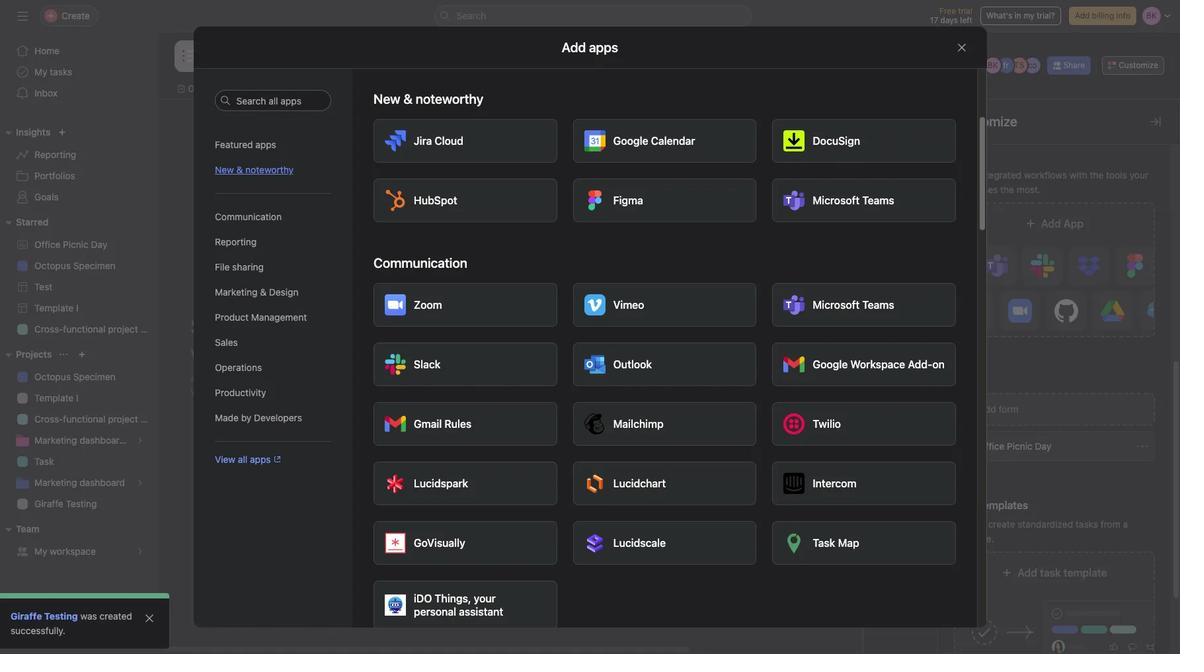 Task type: describe. For each thing, give the bounding box(es) containing it.
govisually button
[[373, 521, 557, 565]]

goals link
[[8, 187, 151, 208]]

microsoft teams image for second microsoft teams button from the bottom
[[784, 190, 805, 211]]

starred
[[16, 216, 49, 228]]

workflow
[[191, 340, 273, 365]]

1 vertical spatial giraffe testing link
[[11, 611, 78, 622]]

add to starred image
[[333, 60, 343, 70]]

was created successfully.
[[11, 611, 132, 636]]

invite button
[[13, 625, 70, 649]]

move
[[800, 365, 821, 375]]

developers
[[254, 412, 302, 423]]

marketing dashboard
[[34, 477, 125, 488]]

vimeo image
[[584, 294, 605, 316]]

1 horizontal spatial office picnic day
[[505, 403, 578, 414]]

to inside "how are tasks being added to this project?"
[[659, 281, 671, 296]]

insights element
[[0, 120, 159, 210]]

tasks inside quickly create standardized tasks from a template.
[[1076, 519, 1099, 530]]

created
[[100, 611, 132, 622]]

figma image
[[584, 190, 605, 211]]

untitled section
[[751, 304, 829, 316]]

most.
[[1017, 184, 1041, 195]]

1 microsoft teams button from the top
[[773, 179, 956, 222]]

jira cloud image
[[385, 130, 406, 151]]

team
[[16, 523, 39, 534]]

slack image
[[385, 354, 406, 375]]

product management button
[[215, 305, 331, 330]]

1 vertical spatial communication
[[373, 255, 467, 271]]

next
[[658, 500, 677, 512]]

hide sidebar image
[[17, 11, 28, 21]]

figma
[[613, 194, 643, 206]]

testing inside projects element
[[66, 498, 97, 509]]

communication inside button
[[215, 211, 281, 222]]

add app
[[1042, 218, 1084, 230]]

my workspace link
[[8, 541, 151, 562]]

lucidchart image
[[584, 473, 605, 494]]

add apps
[[562, 39, 619, 55]]

slack button
[[373, 343, 557, 386]]

dashboards
[[80, 435, 130, 446]]

on
[[933, 359, 945, 370]]

template.
[[955, 533, 995, 544]]

1 horizontal spatial the
[[1091, 169, 1104, 181]]

office for office picnic day link
[[34, 239, 60, 250]]

list image
[[183, 48, 198, 64]]

i inside "starred" element
[[76, 302, 79, 314]]

starred element
[[0, 210, 159, 343]]

your inside build integrated workflows with the tools your team uses the most.
[[1130, 169, 1149, 181]]

govisually image
[[385, 533, 406, 554]]

0 vertical spatial giraffe testing link
[[8, 493, 151, 515]]

building
[[239, 313, 312, 338]]

my for my workspace
[[34, 546, 47, 557]]

my for my tasks
[[34, 66, 47, 77]]

0 horizontal spatial the
[[1001, 184, 1015, 195]]

apps inside view all apps link
[[250, 454, 271, 465]]

2 microsoft teams button from the top
[[773, 283, 956, 327]]

new & noteworthy
[[215, 164, 293, 175]]

integrated
[[978, 169, 1022, 181]]

add app button
[[949, 202, 1161, 337]]

& for noteworthy
[[236, 164, 243, 175]]

giraffe inside projects element
[[34, 498, 63, 509]]

added
[[619, 281, 656, 296]]

productivity button
[[215, 380, 331, 405]]

in inside button
[[1015, 11, 1022, 21]]

ido
[[414, 593, 432, 605]]

how are tasks being added to this project?
[[495, 281, 671, 315]]

what
[[882, 365, 901, 375]]

reporting link
[[8, 144, 151, 165]]

marketing for marketing dashboard
[[34, 477, 77, 488]]

board
[[298, 83, 323, 94]]

2 octopus specimen link from the top
[[8, 366, 151, 388]]

google calendar button
[[573, 119, 757, 163]]

marketing & design button
[[215, 280, 331, 305]]

google calendar image
[[584, 130, 605, 151]]

reporting inside button
[[215, 236, 256, 247]]

featured
[[215, 139, 253, 150]]

what's in my trial?
[[987, 11, 1056, 21]]

successfully.
[[11, 625, 65, 636]]

untitled
[[751, 304, 790, 316]]

mailchimp
[[613, 418, 664, 430]]

left
[[961, 15, 973, 25]]

2 vertical spatial office picnic day
[[979, 441, 1052, 452]]

Search all apps text field
[[215, 90, 331, 111]]

octopus for first octopus specimen link
[[34, 260, 71, 271]]

cross-functional project plan for 2nd cross-functional project plan link from the top
[[34, 413, 159, 425]]

a
[[1124, 519, 1129, 530]]

by
[[241, 412, 251, 423]]

communication button
[[215, 204, 331, 230]]

marketing for marketing dashboards
[[34, 435, 77, 446]]

google workspace add-on button
[[773, 343, 956, 386]]

project inside "starred" element
[[108, 323, 138, 335]]

giraffe testing inside projects element
[[34, 498, 97, 509]]

ts
[[1015, 60, 1025, 70]]

office for bottom office picnic day button
[[979, 441, 1005, 452]]

goals
[[34, 191, 59, 202]]

close image
[[144, 613, 155, 624]]

my tasks link
[[8, 62, 151, 83]]

info
[[1117, 11, 1131, 21]]

inbox
[[34, 87, 58, 99]]

day for office picnic day link
[[91, 239, 107, 250]]

board link
[[287, 81, 323, 96]]

office picnic day inside "starred" element
[[34, 239, 107, 250]]

picnic inside "starred" element
[[63, 239, 89, 250]]

add for add billing info
[[1076, 11, 1090, 21]]

1 cross-functional project plan link from the top
[[8, 319, 159, 340]]

1 horizontal spatial apps
[[955, 150, 980, 162]]

customize inside dropdown button
[[1119, 60, 1159, 70]]

file sharing button
[[215, 255, 331, 280]]

billing
[[1093, 11, 1115, 21]]

project inside projects element
[[108, 413, 138, 425]]

my
[[1024, 11, 1035, 21]]

figma button
[[573, 179, 757, 222]]

google workspace add-on image
[[784, 354, 805, 375]]

featured apps button
[[215, 132, 331, 157]]

template i inside projects element
[[34, 392, 79, 404]]

jira cloud
[[414, 135, 463, 147]]

your up the two minutes
[[316, 313, 356, 338]]

add for add app
[[1042, 218, 1062, 230]]

lucidchart
[[613, 478, 666, 490]]

fr
[[1004, 60, 1010, 70]]

sales
[[215, 337, 238, 348]]

operations
[[215, 362, 262, 373]]

day for bottom office picnic day button
[[1036, 441, 1052, 452]]

create
[[989, 519, 1016, 530]]

marketing dashboards
[[34, 435, 130, 446]]

tasks inside the when tasks move to this section, what should happen automatically?
[[778, 365, 798, 375]]

add collaborators
[[776, 448, 852, 459]]

marketing dashboards link
[[8, 430, 151, 451]]

tasks inside the global element
[[50, 66, 72, 77]]

outlook
[[613, 359, 652, 370]]

template i inside "starred" element
[[34, 302, 79, 314]]

add for add task template
[[1018, 567, 1038, 579]]

how
[[495, 281, 522, 296]]

calendar link
[[403, 81, 453, 96]]

search list box
[[434, 5, 752, 26]]

with
[[1070, 169, 1088, 181]]

add form button
[[955, 393, 1156, 426]]

view all apps
[[215, 454, 271, 465]]

work flowing.
[[191, 385, 256, 397]]

outlook button
[[573, 343, 757, 386]]

trial?
[[1037, 11, 1056, 21]]

marketing & design
[[215, 286, 298, 298]]

task map
[[813, 537, 859, 549]]

1 microsoft teams from the top
[[813, 194, 895, 206]]

fields
[[894, 161, 915, 171]]

section
[[793, 304, 829, 316]]

workflows
[[1025, 169, 1068, 181]]

this
[[833, 365, 847, 375]]

tasks up the google
[[818, 331, 837, 341]]

list link
[[245, 81, 271, 96]]

ido things, your personal assistant image
[[385, 595, 406, 616]]

gmail rules
[[414, 418, 472, 430]]

what's in my trial? button
[[981, 7, 1062, 25]]

vimeo button
[[573, 283, 757, 327]]

free
[[940, 6, 957, 16]]

microsoft teams image for 1st microsoft teams button from the bottom of the page
[[784, 294, 805, 316]]

1 vertical spatial giraffe
[[11, 611, 42, 622]]

0 horizontal spatial apps
[[891, 290, 911, 300]]

untitled section button
[[751, 298, 956, 322]]

was
[[80, 611, 97, 622]]

intercom image
[[784, 473, 805, 494]]



Task type: vqa. For each thing, say whether or not it's contained in the screenshot.
1st octopus from the bottom
yes



Task type: locate. For each thing, give the bounding box(es) containing it.
reporting up file sharing
[[215, 236, 256, 247]]

template i down test
[[34, 302, 79, 314]]

overview link
[[177, 81, 229, 96]]

1 horizontal spatial communication
[[373, 255, 467, 271]]

1 vertical spatial microsoft teams
[[813, 299, 895, 311]]

1 octopus specimen link from the top
[[8, 255, 151, 277]]

functional for 1st cross-functional project plan link
[[63, 323, 106, 335]]

template inside projects element
[[34, 392, 74, 404]]

1 vertical spatial &
[[260, 286, 266, 298]]

hubspot
[[414, 194, 457, 206]]

specimen inside "starred" element
[[73, 260, 116, 271]]

0 vertical spatial template i
[[34, 302, 79, 314]]

microsoft teams button
[[773, 179, 956, 222], [773, 283, 956, 327]]

office picnic day button down add form 'button' at the right bottom of page
[[955, 431, 1156, 462]]

your inside ido things, your personal assistant
[[474, 593, 496, 605]]

template down projects
[[34, 392, 74, 404]]

2 template i link from the top
[[8, 388, 151, 409]]

new & noteworthy
[[373, 91, 483, 107]]

product management
[[215, 312, 307, 323]]

timeline link
[[339, 81, 387, 96]]

cross- up projects
[[34, 323, 63, 335]]

add billing info
[[1076, 11, 1131, 21]]

template inside "starred" element
[[34, 302, 74, 314]]

forms for forms add form
[[955, 375, 986, 387]]

0 vertical spatial giraffe testing
[[34, 498, 97, 509]]

2 cross-functional project plan link from the top
[[8, 409, 159, 430]]

new inside button
[[215, 164, 234, 175]]

new down featured at the left of page
[[215, 164, 234, 175]]

two minutes
[[298, 340, 409, 365]]

2 my from the top
[[34, 546, 47, 557]]

1 vertical spatial cross-functional project plan link
[[8, 409, 159, 430]]

& down featured at the left of page
[[236, 164, 243, 175]]

1 vertical spatial testing
[[44, 611, 78, 622]]

1
[[889, 355, 893, 365]]

2 functional from the top
[[63, 413, 106, 425]]

intercom button
[[773, 462, 956, 505]]

add task template
[[1018, 567, 1108, 579]]

0 vertical spatial &
[[236, 164, 243, 175]]

marketing inside marketing dashboards link
[[34, 435, 77, 446]]

1 horizontal spatial picnic
[[534, 403, 560, 414]]

1 horizontal spatial form
[[999, 404, 1019, 415]]

1 vertical spatial reporting
[[215, 236, 256, 247]]

to left this
[[823, 365, 831, 375]]

giraffe testing link up successfully.
[[11, 611, 78, 622]]

task link
[[8, 451, 151, 472]]

office picnic day
[[34, 239, 107, 250], [505, 403, 578, 414], [979, 441, 1052, 452]]

1 vertical spatial office picnic day
[[505, 403, 578, 414]]

apps up build
[[955, 150, 980, 162]]

giraffe testing link down marketing dashboard
[[8, 493, 151, 515]]

apps right the all
[[250, 454, 271, 465]]

0 vertical spatial cross-functional project plan
[[34, 323, 159, 335]]

1 vertical spatial functional
[[63, 413, 106, 425]]

2 specimen from the top
[[73, 371, 116, 382]]

& inside button
[[260, 286, 266, 298]]

the down integrated
[[1001, 184, 1015, 195]]

0 horizontal spatial new
[[215, 164, 234, 175]]

octopus specimen for first octopus specimen link
[[34, 260, 116, 271]]

0 vertical spatial octopus
[[34, 260, 71, 271]]

apps up the 1 form
[[891, 290, 911, 300]]

2 horizontal spatial picnic
[[1008, 441, 1033, 452]]

1 vertical spatial day
[[562, 403, 578, 414]]

1 template from the top
[[34, 302, 74, 314]]

1 vertical spatial office
[[505, 403, 531, 414]]

add billing info button
[[1070, 7, 1137, 25]]

forms add form
[[955, 375, 1019, 415]]

1 horizontal spatial new
[[373, 91, 400, 107]]

testing up invite
[[44, 611, 78, 622]]

specimen down office picnic day link
[[73, 260, 116, 271]]

customize up integrated
[[955, 114, 1018, 129]]

my up inbox in the left top of the page
[[34, 66, 47, 77]]

0 vertical spatial octopus specimen link
[[8, 255, 151, 277]]

forms up gmail rules button
[[481, 376, 505, 386]]

invite
[[37, 631, 61, 642]]

functional up marketing dashboards
[[63, 413, 106, 425]]

microsoft teams up 3 incomplete tasks at the right bottom of page
[[813, 299, 895, 311]]

octopus specimen link down projects
[[8, 366, 151, 388]]

0 vertical spatial day
[[91, 239, 107, 250]]

marketing inside marketing & design button
[[215, 286, 257, 298]]

day down add form 'button' at the right bottom of page
[[1036, 441, 1052, 452]]

add inside add app button
[[1042, 218, 1062, 230]]

0 horizontal spatial form
[[895, 355, 913, 365]]

made by developers button
[[215, 405, 331, 431]]

1 horizontal spatial reporting
[[215, 236, 256, 247]]

1 cross-functional project plan from the top
[[34, 323, 159, 335]]

microsoft teams down 4
[[813, 194, 895, 206]]

1 form
[[889, 355, 913, 365]]

2 i from the top
[[76, 392, 79, 404]]

office picnic day button down outlook icon
[[481, 393, 686, 424]]

hubspot button
[[373, 179, 557, 222]]

2 vertical spatial marketing
[[34, 477, 77, 488]]

0 vertical spatial functional
[[63, 323, 106, 335]]

my down team
[[34, 546, 47, 557]]

2 microsoft teams image from the top
[[784, 294, 805, 316]]

timeline
[[350, 83, 387, 94]]

1 octopus specimen from the top
[[34, 260, 116, 271]]

inbox link
[[8, 83, 151, 104]]

0 vertical spatial microsoft teams
[[813, 194, 895, 206]]

& noteworthy
[[403, 91, 483, 107]]

functional inside "starred" element
[[63, 323, 106, 335]]

0 horizontal spatial customize
[[955, 114, 1018, 129]]

cross- inside projects element
[[34, 413, 63, 425]]

0 vertical spatial octopus specimen
[[34, 260, 116, 271]]

to inside the when tasks move to this section, what should happen automatically?
[[823, 365, 831, 375]]

outlook image
[[584, 354, 605, 375]]

1 horizontal spatial customize
[[1119, 60, 1159, 70]]

to right 'added'
[[659, 281, 671, 296]]

gmail rules button
[[373, 402, 557, 446]]

2 octopus from the top
[[34, 371, 71, 382]]

0 vertical spatial microsoft teams button
[[773, 179, 956, 222]]

view all apps link
[[215, 452, 281, 467]]

octopus specimen inside "starred" element
[[34, 260, 116, 271]]

1 i from the top
[[76, 302, 79, 314]]

giraffe testing down marketing dashboard link
[[34, 498, 97, 509]]

office inside office picnic day link
[[34, 239, 60, 250]]

functional down test link
[[63, 323, 106, 335]]

1 horizontal spatial day
[[562, 403, 578, 414]]

octopus specimen link up test
[[8, 255, 151, 277]]

1 vertical spatial cross-
[[34, 413, 63, 425]]

i down test link
[[76, 302, 79, 314]]

trial
[[959, 6, 973, 16]]

add for add collaborators
[[776, 448, 793, 459]]

in
[[1015, 11, 1022, 21], [278, 340, 294, 365]]

add inside add task template button
[[1018, 567, 1038, 579]]

google workspace add-on
[[813, 359, 945, 370]]

0 vertical spatial marketing
[[215, 286, 257, 298]]

process
[[301, 371, 341, 383]]

section
[[751, 283, 780, 293]]

your up productivity
[[241, 371, 263, 383]]

office picnic day down add form 'button' at the right bottom of page
[[979, 441, 1052, 452]]

1 vertical spatial office picnic day button
[[955, 431, 1156, 462]]

0 horizontal spatial office picnic day
[[34, 239, 107, 250]]

forms for forms
[[481, 376, 505, 386]]

0 horizontal spatial &
[[236, 164, 243, 175]]

2 microsoft teams from the top
[[813, 299, 895, 311]]

form inside 'forms add form'
[[999, 404, 1019, 415]]

specimen up dashboards
[[73, 371, 116, 382]]

0 horizontal spatial picnic
[[63, 239, 89, 250]]

0 vertical spatial customize
[[1119, 60, 1159, 70]]

cross-functional project plan up dashboards
[[34, 413, 159, 425]]

in inside start building your workflow in two minutes automate your team's process and keep work flowing.
[[278, 340, 294, 365]]

0 vertical spatial to
[[659, 281, 671, 296]]

& for design
[[260, 286, 266, 298]]

marketing inside marketing dashboard link
[[34, 477, 77, 488]]

octopus inside projects element
[[34, 371, 71, 382]]

functional for 2nd cross-functional project plan link from the top
[[63, 413, 106, 425]]

1 vertical spatial to
[[823, 365, 831, 375]]

test link
[[8, 277, 151, 298]]

reporting up portfolios
[[34, 149, 76, 160]]

microsoft teams button down 4
[[773, 179, 956, 222]]

0 horizontal spatial day
[[91, 239, 107, 250]]

day left mailchimp image
[[562, 403, 578, 414]]

4
[[887, 161, 892, 171]]

office down 'forms add form'
[[979, 441, 1005, 452]]

1 octopus from the top
[[34, 260, 71, 271]]

1 plan from the top
[[141, 323, 159, 335]]

mailchimp image
[[584, 413, 605, 435]]

template i link up marketing dashboards
[[8, 388, 151, 409]]

my
[[34, 66, 47, 77], [34, 546, 47, 557]]

1 horizontal spatial office
[[505, 403, 531, 414]]

1 vertical spatial microsoft teams image
[[784, 294, 805, 316]]

functional inside projects element
[[63, 413, 106, 425]]

1 vertical spatial plan
[[141, 413, 159, 425]]

1 vertical spatial new
[[215, 164, 234, 175]]

& left "design"
[[260, 286, 266, 298]]

office for topmost office picnic day button
[[505, 403, 531, 414]]

task
[[1041, 567, 1062, 579]]

overview
[[188, 83, 229, 94]]

apps up noteworthy at the top left of the page
[[255, 139, 276, 150]]

uses
[[978, 184, 998, 195]]

4 fields
[[887, 161, 915, 171]]

day inside "starred" element
[[91, 239, 107, 250]]

1 vertical spatial apps
[[250, 454, 271, 465]]

template i link down test
[[8, 298, 151, 319]]

your up personal assistant
[[474, 593, 496, 605]]

1 vertical spatial octopus specimen
[[34, 371, 116, 382]]

1 vertical spatial customize
[[955, 114, 1018, 129]]

1 cross- from the top
[[34, 323, 63, 335]]

1 project from the top
[[108, 323, 138, 335]]

0 vertical spatial communication
[[215, 211, 281, 222]]

marketing up task
[[34, 435, 77, 446]]

in left my
[[1015, 11, 1022, 21]]

2 project from the top
[[108, 413, 138, 425]]

app
[[1064, 218, 1084, 230]]

cross- up marketing dashboards link
[[34, 413, 63, 425]]

design
[[269, 286, 298, 298]]

new left the calendar link
[[373, 91, 400, 107]]

apps
[[955, 150, 980, 162], [891, 290, 911, 300]]

search
[[457, 10, 487, 21]]

manually
[[508, 337, 546, 348]]

cross-functional project plan for 1st cross-functional project plan link
[[34, 323, 159, 335]]

marketing dashboard link
[[8, 472, 151, 493]]

2 cross-functional project plan from the top
[[34, 413, 159, 425]]

marketing down file sharing
[[215, 286, 257, 298]]

forms right "should" at the right of page
[[955, 375, 986, 387]]

octopus specimen inside projects element
[[34, 371, 116, 382]]

testing down marketing dashboard link
[[66, 498, 97, 509]]

2 octopus specimen from the top
[[34, 371, 116, 382]]

0 vertical spatial microsoft teams image
[[784, 190, 805, 211]]

2 template i from the top
[[34, 392, 79, 404]]

close details image
[[1151, 116, 1162, 127]]

add inside add billing info button
[[1076, 11, 1090, 21]]

0 vertical spatial project
[[108, 323, 138, 335]]

add task template button
[[949, 552, 1161, 654]]

0 vertical spatial specimen
[[73, 260, 116, 271]]

0 vertical spatial office picnic day button
[[481, 393, 686, 424]]

i up marketing dashboards
[[76, 392, 79, 404]]

when tasks move to this section, what should happen automatically?
[[753, 365, 929, 387]]

template i up marketing dashboards link
[[34, 392, 79, 404]]

1 horizontal spatial to
[[823, 365, 831, 375]]

lucidspark image
[[385, 473, 406, 494]]

office down starred
[[34, 239, 60, 250]]

1 vertical spatial specimen
[[73, 371, 116, 382]]

lucidscale image
[[584, 533, 605, 554]]

set assignee
[[776, 407, 831, 418]]

lucidspark
[[414, 478, 468, 490]]

project up dashboards
[[108, 413, 138, 425]]

1 vertical spatial the
[[1001, 184, 1015, 195]]

1 horizontal spatial &
[[260, 286, 266, 298]]

None text field
[[214, 53, 308, 77]]

start
[[191, 313, 235, 338]]

customize down info
[[1119, 60, 1159, 70]]

octopus down projects
[[34, 371, 71, 382]]

new for new & noteworthy
[[373, 91, 400, 107]]

forms inside 'forms add form'
[[955, 375, 986, 387]]

assignee
[[793, 407, 831, 418]]

1 vertical spatial giraffe testing
[[11, 611, 78, 622]]

0 vertical spatial template
[[34, 302, 74, 314]]

i inside projects element
[[76, 392, 79, 404]]

octopus for second octopus specimen link
[[34, 371, 71, 382]]

0 vertical spatial reporting
[[34, 149, 76, 160]]

octopus specimen down office picnic day link
[[34, 260, 116, 271]]

home link
[[8, 40, 151, 62]]

testing
[[66, 498, 97, 509], [44, 611, 78, 622]]

microsoft teams image
[[784, 190, 805, 211], [784, 294, 805, 316]]

apps inside featured apps button
[[255, 139, 276, 150]]

office down manually
[[505, 403, 531, 414]]

1 specimen from the top
[[73, 260, 116, 271]]

1 vertical spatial project
[[108, 413, 138, 425]]

my inside the global element
[[34, 66, 47, 77]]

1 microsoft teams image from the top
[[784, 190, 805, 211]]

2 plan from the top
[[141, 413, 159, 425]]

cross-functional project plan link up marketing dashboards
[[8, 409, 159, 430]]

should
[[903, 365, 929, 375]]

home
[[34, 45, 60, 56]]

picnic left mailchimp image
[[534, 403, 560, 414]]

microsoft teams button up google workspace add-on button
[[773, 283, 956, 327]]

new for new & noteworthy
[[215, 164, 234, 175]]

search button
[[434, 5, 752, 26]]

gmail rules image
[[385, 413, 406, 435]]

twilio image
[[784, 413, 805, 435]]

tasks inside "how are tasks being added to this project?"
[[547, 281, 579, 296]]

communication up "zoom"
[[373, 255, 467, 271]]

view
[[215, 454, 235, 465]]

octopus specimen down projects
[[34, 371, 116, 382]]

office picnic day left mailchimp image
[[505, 403, 578, 414]]

productivity
[[215, 387, 266, 398]]

reporting inside insights element
[[34, 149, 76, 160]]

0 vertical spatial picnic
[[63, 239, 89, 250]]

1 vertical spatial in
[[278, 340, 294, 365]]

microsoft teams image up incomplete
[[784, 294, 805, 316]]

1 vertical spatial template i link
[[8, 388, 151, 409]]

2 vertical spatial day
[[1036, 441, 1052, 452]]

cross-functional project plan down test link
[[34, 323, 159, 335]]

cross-functional project plan inside projects element
[[34, 413, 159, 425]]

add inside 'forms add form'
[[980, 404, 997, 415]]

keep
[[364, 371, 388, 383]]

in up team's
[[278, 340, 294, 365]]

giraffe up successfully.
[[11, 611, 42, 622]]

marketing down task
[[34, 477, 77, 488]]

1 vertical spatial template i
[[34, 392, 79, 404]]

0 horizontal spatial in
[[278, 340, 294, 365]]

are
[[526, 281, 544, 296]]

jira cloud button
[[373, 119, 557, 163]]

task templates
[[955, 499, 1029, 511]]

when
[[753, 365, 775, 375]]

0 vertical spatial giraffe
[[34, 498, 63, 509]]

cross-functional project plan
[[34, 323, 159, 335], [34, 413, 159, 425]]

picnic up test link
[[63, 239, 89, 250]]

close this dialog image
[[957, 42, 967, 53]]

1 vertical spatial form
[[999, 404, 1019, 415]]

what's
[[987, 11, 1013, 21]]

day for topmost office picnic day button
[[562, 403, 578, 414]]

octopus inside "starred" element
[[34, 260, 71, 271]]

1 functional from the top
[[63, 323, 106, 335]]

0 vertical spatial cross-
[[34, 323, 63, 335]]

add collaborators button
[[751, 438, 956, 471]]

things,
[[435, 593, 471, 605]]

& inside button
[[236, 164, 243, 175]]

co
[[1028, 60, 1038, 70]]

1 horizontal spatial forms
[[955, 375, 986, 387]]

collaborators
[[795, 448, 852, 459]]

tasks left move
[[778, 365, 798, 375]]

tasks left from
[[1076, 519, 1099, 530]]

0 vertical spatial template i link
[[8, 298, 151, 319]]

1 vertical spatial cross-functional project plan
[[34, 413, 159, 425]]

octopus up test
[[34, 260, 71, 271]]

microsoft teams image down 'docusign' icon
[[784, 190, 805, 211]]

task map image
[[784, 533, 805, 554]]

personal assistant
[[414, 606, 503, 618]]

0 vertical spatial apps
[[255, 139, 276, 150]]

marketing for marketing & design
[[215, 286, 257, 298]]

tasks down home
[[50, 66, 72, 77]]

projects element
[[0, 343, 159, 517]]

template i link inside projects element
[[8, 388, 151, 409]]

1 vertical spatial picnic
[[534, 403, 560, 414]]

office picnic day up test link
[[34, 239, 107, 250]]

0 vertical spatial office
[[34, 239, 60, 250]]

plan inside projects element
[[141, 413, 159, 425]]

1 vertical spatial apps
[[891, 290, 911, 300]]

all
[[238, 454, 247, 465]]

teams element
[[0, 517, 159, 565]]

2 template from the top
[[34, 392, 74, 404]]

functional
[[63, 323, 106, 335], [63, 413, 106, 425]]

0 vertical spatial the
[[1091, 169, 1104, 181]]

global element
[[0, 32, 159, 112]]

twilio
[[813, 418, 841, 430]]

2 cross- from the top
[[34, 413, 63, 425]]

1 vertical spatial i
[[76, 392, 79, 404]]

days
[[941, 15, 958, 25]]

1 vertical spatial octopus
[[34, 371, 71, 382]]

picnic
[[63, 239, 89, 250], [534, 403, 560, 414], [1008, 441, 1033, 452]]

cross-functional project plan inside "starred" element
[[34, 323, 159, 335]]

add inside "add collaborators" button
[[776, 448, 793, 459]]

0 vertical spatial office picnic day
[[34, 239, 107, 250]]

giraffe testing
[[34, 498, 97, 509], [11, 611, 78, 622]]

form
[[895, 355, 913, 365], [999, 404, 1019, 415]]

&
[[236, 164, 243, 175], [260, 286, 266, 298]]

picnic down add form 'button' at the right bottom of page
[[1008, 441, 1033, 452]]

octopus specimen for second octopus specimen link
[[34, 371, 116, 382]]

the right with
[[1091, 169, 1104, 181]]

cross- inside "starred" element
[[34, 323, 63, 335]]

tasks up this project?
[[547, 281, 579, 296]]

my inside 'link'
[[34, 546, 47, 557]]

2 horizontal spatial office picnic day
[[979, 441, 1052, 452]]

giraffe testing up successfully.
[[11, 611, 78, 622]]

1 my from the top
[[34, 66, 47, 77]]

plan inside "starred" element
[[141, 323, 159, 335]]

docusign image
[[784, 130, 805, 151]]

0 horizontal spatial communication
[[215, 211, 281, 222]]

2 horizontal spatial office
[[979, 441, 1005, 452]]

template down test
[[34, 302, 74, 314]]

2 vertical spatial picnic
[[1008, 441, 1033, 452]]

giraffe up team
[[34, 498, 63, 509]]

1 vertical spatial template
[[34, 392, 74, 404]]

1 horizontal spatial in
[[1015, 11, 1022, 21]]

cross-functional project plan link down test link
[[8, 319, 159, 340]]

hubspot image
[[385, 190, 406, 211]]

template i link inside "starred" element
[[8, 298, 151, 319]]

project down test link
[[108, 323, 138, 335]]

0 vertical spatial in
[[1015, 11, 1022, 21]]

template
[[1064, 567, 1108, 579]]

communication
[[215, 211, 281, 222], [373, 255, 467, 271]]

0 vertical spatial my
[[34, 66, 47, 77]]

specimen inside projects element
[[73, 371, 116, 382]]

0 vertical spatial new
[[373, 91, 400, 107]]

0 vertical spatial apps
[[955, 150, 980, 162]]

zoom image
[[385, 294, 406, 316]]

0 vertical spatial form
[[895, 355, 913, 365]]

day up test link
[[91, 239, 107, 250]]

communication up reporting button
[[215, 211, 281, 222]]

1 template i from the top
[[34, 302, 79, 314]]

zoom
[[414, 299, 442, 311]]

0 horizontal spatial office picnic day button
[[481, 393, 686, 424]]

1 template i link from the top
[[8, 298, 151, 319]]

your right tools
[[1130, 169, 1149, 181]]

file
[[215, 261, 229, 273]]



